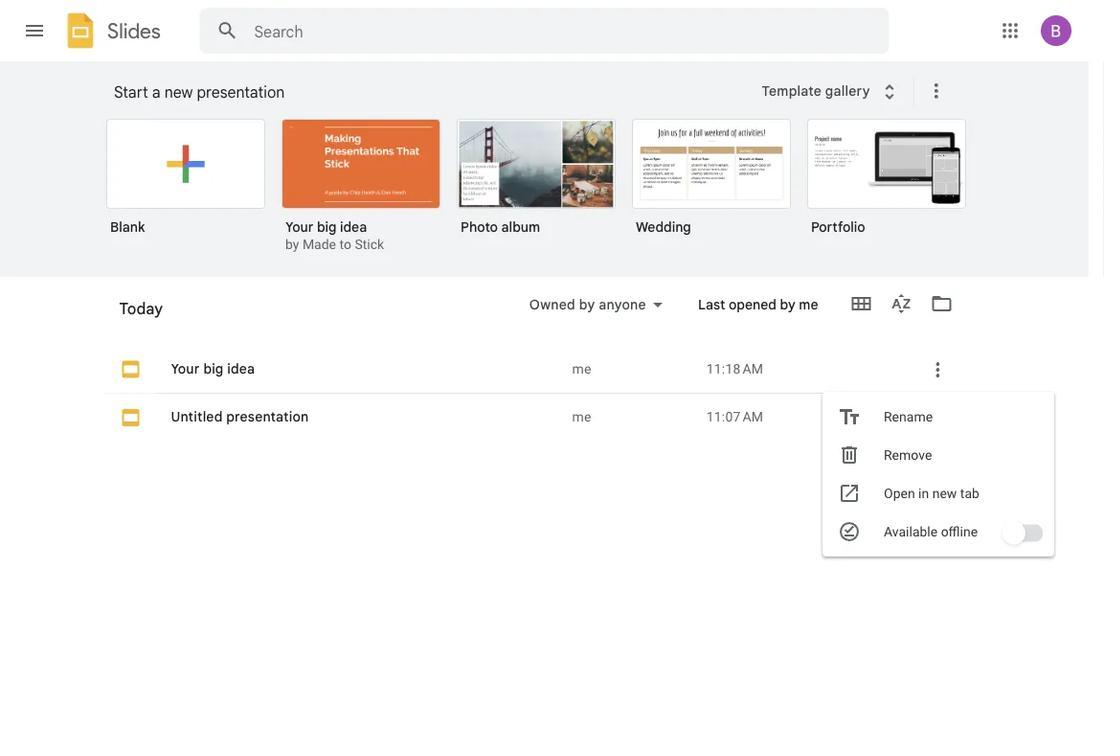 Task type: describe. For each thing, give the bounding box(es) containing it.
your big idea
[[171, 361, 255, 377]]

1 vertical spatial your big idea option
[[104, 268, 1055, 729]]

new for presentation
[[164, 82, 193, 102]]

album
[[502, 218, 540, 235]]

your big idea by made to stick
[[286, 218, 384, 252]]

open
[[884, 485, 916, 501]]

menu inside your big idea option
[[823, 392, 1055, 557]]

new for tab
[[933, 485, 957, 501]]

start a new presentation heading
[[114, 61, 750, 123]]

your for your big idea by made to stick
[[286, 218, 314, 235]]

today heading
[[104, 277, 488, 338]]

wedding option
[[632, 119, 791, 249]]

template gallery button
[[750, 74, 914, 108]]

idea for your big idea
[[227, 361, 255, 377]]

anyone
[[599, 296, 647, 313]]

your for your big idea
[[171, 361, 200, 377]]

me inside untitled presentation option
[[572, 409, 592, 425]]

start
[[114, 82, 148, 102]]

0 horizontal spatial opened
[[643, 308, 691, 324]]

list box containing blank
[[106, 115, 988, 278]]

remove
[[884, 447, 932, 463]]

blank option
[[106, 119, 265, 249]]

gallery
[[826, 83, 871, 99]]

1 horizontal spatial last
[[698, 296, 726, 313]]

by up last opened by me 11:18 am element on the right of the page
[[780, 296, 796, 313]]

11:07 am
[[707, 409, 764, 425]]

idea for your big idea by made to stick
[[340, 218, 367, 235]]

made to stick link
[[303, 237, 384, 252]]

blank
[[110, 218, 145, 235]]



Task type: locate. For each thing, give the bounding box(es) containing it.
big
[[317, 218, 337, 235], [203, 361, 224, 377]]

list box
[[106, 115, 988, 278], [104, 268, 1055, 729]]

template
[[762, 83, 822, 99]]

untitled
[[171, 409, 223, 425]]

1 owned by me element from the top
[[572, 360, 691, 379]]

untitled presentation option
[[104, 316, 966, 729]]

1 horizontal spatial idea
[[340, 218, 367, 235]]

0 horizontal spatial idea
[[227, 361, 255, 377]]

new right 'a' in the top left of the page
[[164, 82, 193, 102]]

last opened by me 11:18 am element
[[707, 360, 897, 379]]

big up made
[[317, 218, 337, 235]]

1 horizontal spatial opened
[[729, 296, 777, 313]]

last opened by me
[[698, 296, 819, 313], [613, 308, 733, 324]]

untitled presentation
[[171, 409, 309, 425]]

owned by me element for untitled presentation
[[572, 408, 691, 427]]

slides link
[[61, 11, 161, 54]]

0 vertical spatial idea
[[340, 218, 367, 235]]

tab
[[961, 485, 980, 501]]

presentation inside heading
[[197, 82, 285, 102]]

by left made
[[286, 237, 299, 252]]

in
[[919, 485, 930, 501]]

2 today from the top
[[119, 307, 158, 323]]

start a new presentation
[[114, 82, 285, 102]]

1 vertical spatial your
[[171, 361, 200, 377]]

new inside heading
[[164, 82, 193, 102]]

1 vertical spatial owned by me element
[[572, 408, 691, 427]]

idea up the to
[[340, 218, 367, 235]]

today for last opened by me
[[119, 299, 163, 318]]

by right owned
[[579, 296, 595, 313]]

slides
[[107, 18, 161, 44]]

opened down the wedding
[[643, 308, 691, 324]]

presentation right untitled on the bottom left
[[226, 409, 309, 425]]

last opened by me 11:07 am element
[[707, 408, 897, 427]]

photo album option
[[457, 119, 616, 249]]

your big idea option
[[282, 119, 441, 255], [104, 268, 1055, 729]]

new right in
[[933, 485, 957, 501]]

list box containing your big idea
[[104, 268, 1055, 729]]

owned by me element for your big idea
[[572, 360, 691, 379]]

your inside your big idea by made to stick
[[286, 218, 314, 235]]

open in new tab
[[884, 485, 980, 501]]

0 horizontal spatial new
[[164, 82, 193, 102]]

by inside your big idea by made to stick
[[286, 237, 299, 252]]

portfolio
[[811, 218, 866, 235]]

0 vertical spatial big
[[317, 218, 337, 235]]

0 horizontal spatial your
[[171, 361, 200, 377]]

1 horizontal spatial new
[[933, 485, 957, 501]]

0 vertical spatial owned by me element
[[572, 360, 691, 379]]

a
[[152, 82, 161, 102]]

today
[[119, 299, 163, 318], [119, 307, 158, 323]]

photo
[[461, 218, 498, 235]]

0 vertical spatial presentation
[[197, 82, 285, 102]]

more actions. image
[[921, 80, 948, 103]]

1 today from the top
[[119, 299, 163, 318]]

template gallery
[[762, 83, 871, 99]]

by
[[286, 237, 299, 252], [579, 296, 595, 313], [780, 296, 796, 313], [695, 308, 710, 324]]

made
[[303, 237, 336, 252]]

presentation inside option
[[226, 409, 309, 425]]

owned by anyone button
[[517, 293, 675, 316]]

owned
[[530, 296, 576, 313]]

to
[[340, 237, 352, 252]]

opened up 11:18 am
[[729, 296, 777, 313]]

big for your big idea by made to stick
[[317, 218, 337, 235]]

1 horizontal spatial your
[[286, 218, 314, 235]]

presentation
[[197, 82, 285, 102], [226, 409, 309, 425]]

1 vertical spatial idea
[[227, 361, 255, 377]]

portfolio option
[[808, 119, 967, 249]]

available
[[884, 524, 938, 539]]

2 owned by me element from the top
[[572, 408, 691, 427]]

opened
[[729, 296, 777, 313], [643, 308, 691, 324]]

last up 11:18 am
[[698, 296, 726, 313]]

1 vertical spatial new
[[933, 485, 957, 501]]

your up untitled on the bottom left
[[171, 361, 200, 377]]

1 vertical spatial big
[[203, 361, 224, 377]]

by up 11:18 am
[[695, 308, 710, 324]]

0 vertical spatial new
[[164, 82, 193, 102]]

owned by anyone
[[530, 296, 647, 313]]

search image
[[208, 11, 247, 50]]

big inside your big idea by made to stick
[[317, 218, 337, 235]]

wedding
[[636, 218, 691, 235]]

stick
[[355, 237, 384, 252]]

available offline
[[884, 524, 978, 539]]

by inside popup button
[[579, 296, 595, 313]]

menu containing rename
[[823, 392, 1055, 557]]

idea up untitled presentation
[[227, 361, 255, 377]]

0 horizontal spatial last
[[613, 308, 640, 324]]

new
[[164, 82, 193, 102], [933, 485, 957, 501]]

0 horizontal spatial big
[[203, 361, 224, 377]]

rename
[[884, 409, 933, 424]]

idea
[[340, 218, 367, 235], [227, 361, 255, 377]]

today inside heading
[[119, 299, 163, 318]]

0 vertical spatial your
[[286, 218, 314, 235]]

last
[[698, 296, 726, 313], [613, 308, 640, 324]]

big up untitled on the bottom left
[[203, 361, 224, 377]]

owned by me element
[[572, 360, 691, 379], [572, 408, 691, 427]]

big for your big idea
[[203, 361, 224, 377]]

0 vertical spatial your big idea option
[[282, 119, 441, 255]]

today for your big idea
[[119, 307, 158, 323]]

presentation down search icon on the left top of the page
[[197, 82, 285, 102]]

idea inside your big idea by made to stick
[[340, 218, 367, 235]]

photo album
[[461, 218, 540, 235]]

Search bar text field
[[254, 22, 842, 41]]

offline
[[941, 524, 978, 539]]

last right owned
[[613, 308, 640, 324]]

1 vertical spatial presentation
[[226, 409, 309, 425]]

main menu image
[[23, 19, 46, 42]]

your
[[286, 218, 314, 235], [171, 361, 200, 377]]

menu
[[823, 392, 1055, 557]]

me
[[799, 296, 819, 313], [714, 308, 733, 324], [572, 361, 592, 377], [572, 409, 592, 425]]

your up made
[[286, 218, 314, 235]]

11:18 am
[[707, 361, 764, 377]]

1 horizontal spatial big
[[317, 218, 337, 235]]

None search field
[[200, 8, 890, 54]]



Task type: vqa. For each thing, say whether or not it's contained in the screenshot.
Star option
no



